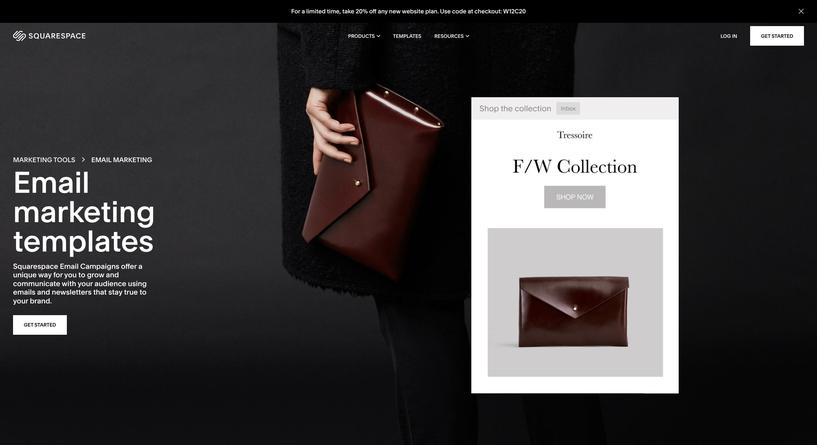 Task type: describe. For each thing, give the bounding box(es) containing it.
communicate
[[13, 279, 60, 288]]

email for marketing
[[91, 156, 112, 164]]

at
[[468, 8, 473, 15]]

squarespace logo image
[[13, 31, 86, 41]]

1 vertical spatial your
[[13, 297, 28, 305]]

example email image
[[471, 97, 679, 445]]

tools
[[54, 156, 75, 164]]

audience
[[95, 279, 126, 288]]

log             in
[[721, 33, 738, 39]]

new
[[389, 8, 401, 15]]

0 vertical spatial a
[[302, 8, 305, 15]]

marketing tools link
[[13, 156, 75, 164]]

with
[[62, 279, 76, 288]]

time,
[[327, 8, 341, 15]]

squarespace email campaigns offer a unique way for you to grow and communicate with your audience using emails and newsletters that stay true to your brand.
[[13, 262, 147, 305]]

way
[[38, 271, 52, 279]]

for a limited time, take 20% off any new website plan. use code at checkout: w12c20
[[291, 8, 526, 15]]

you
[[64, 271, 77, 279]]

1 horizontal spatial started
[[772, 33, 794, 39]]

log             in link
[[721, 33, 738, 39]]

1 horizontal spatial get started
[[761, 33, 794, 39]]

get started link inside email marketing templates main content
[[13, 315, 67, 335]]

for
[[53, 271, 63, 279]]

plan.
[[426, 8, 439, 15]]

2 marketing from the left
[[113, 156, 152, 164]]

0 vertical spatial get started link
[[751, 26, 804, 46]]

templates
[[13, 223, 154, 259]]

templates
[[393, 33, 422, 39]]

using
[[128, 279, 147, 288]]

log
[[721, 33, 731, 39]]

20%
[[356, 8, 368, 15]]

email inside squarespace email campaigns offer a unique way for you to grow and communicate with your audience using emails and newsletters that stay true to your brand.
[[60, 262, 79, 271]]

offer
[[121, 262, 137, 271]]

0 vertical spatial and
[[106, 271, 119, 279]]

email marketing templates main content
[[0, 0, 817, 445]]

off
[[369, 8, 377, 15]]



Task type: locate. For each thing, give the bounding box(es) containing it.
started
[[772, 33, 794, 39], [34, 322, 56, 328]]

email inside 'email marketing templates'
[[13, 164, 90, 200]]

any
[[378, 8, 388, 15]]

marketing
[[13, 194, 155, 230]]

0 horizontal spatial your
[[13, 297, 28, 305]]

0 horizontal spatial marketing
[[13, 156, 52, 164]]

and
[[106, 271, 119, 279], [37, 288, 50, 297]]

true
[[124, 288, 138, 297]]

2 vertical spatial email
[[60, 262, 79, 271]]

a inside squarespace email campaigns offer a unique way for you to grow and communicate with your audience using emails and newsletters that stay true to your brand.
[[138, 262, 143, 271]]

email marketing templates
[[13, 164, 155, 259]]

0 vertical spatial your
[[78, 279, 93, 288]]

email for marketing
[[13, 164, 90, 200]]

0 horizontal spatial get
[[24, 322, 33, 328]]

to right true
[[140, 288, 147, 297]]

take
[[343, 8, 354, 15]]

checkout:
[[475, 8, 502, 15]]

get started inside email marketing templates main content
[[24, 322, 56, 328]]

your
[[78, 279, 93, 288], [13, 297, 28, 305]]

1 marketing from the left
[[13, 156, 52, 164]]

0 vertical spatial get started
[[761, 33, 794, 39]]

emails
[[13, 288, 35, 297]]

0 horizontal spatial and
[[37, 288, 50, 297]]

1 horizontal spatial get started link
[[751, 26, 804, 46]]

1 horizontal spatial to
[[140, 288, 147, 297]]

email marketing
[[91, 156, 152, 164]]

1 vertical spatial started
[[34, 322, 56, 328]]

brand.
[[30, 297, 52, 305]]

1 vertical spatial get started
[[24, 322, 56, 328]]

to
[[78, 271, 85, 279], [140, 288, 147, 297]]

0 horizontal spatial to
[[78, 271, 85, 279]]

for
[[291, 8, 300, 15]]

a right for
[[302, 8, 305, 15]]

resources
[[435, 33, 464, 39]]

squarespace
[[13, 262, 58, 271]]

0 horizontal spatial started
[[34, 322, 56, 328]]

w12c20
[[503, 8, 526, 15]]

email
[[91, 156, 112, 164], [13, 164, 90, 200], [60, 262, 79, 271]]

and down way
[[37, 288, 50, 297]]

a right offer
[[138, 262, 143, 271]]

get inside email marketing templates main content
[[24, 322, 33, 328]]

stay
[[108, 288, 122, 297]]

campaigns
[[80, 262, 119, 271]]

1 vertical spatial get started link
[[13, 315, 67, 335]]

1 vertical spatial a
[[138, 262, 143, 271]]

0 horizontal spatial get started link
[[13, 315, 67, 335]]

1 vertical spatial to
[[140, 288, 147, 297]]

0 vertical spatial to
[[78, 271, 85, 279]]

0 horizontal spatial get started
[[24, 322, 56, 328]]

marketing tools
[[13, 156, 75, 164]]

use
[[440, 8, 451, 15]]

1 horizontal spatial marketing
[[113, 156, 152, 164]]

grow
[[87, 271, 104, 279]]

your right with
[[78, 279, 93, 288]]

0 horizontal spatial a
[[138, 262, 143, 271]]

products button
[[348, 23, 380, 49]]

0 vertical spatial email
[[91, 156, 112, 164]]

get started
[[761, 33, 794, 39], [24, 322, 56, 328]]

newsletters
[[52, 288, 92, 297]]

1 vertical spatial and
[[37, 288, 50, 297]]

0 vertical spatial get
[[761, 33, 771, 39]]

your left brand.
[[13, 297, 28, 305]]

resources button
[[435, 23, 469, 49]]

to right you
[[78, 271, 85, 279]]

started inside email marketing templates main content
[[34, 322, 56, 328]]

that
[[93, 288, 107, 297]]

get right in
[[761, 33, 771, 39]]

code
[[452, 8, 467, 15]]

marketing
[[13, 156, 52, 164], [113, 156, 152, 164]]

and right grow
[[106, 271, 119, 279]]

1 horizontal spatial a
[[302, 8, 305, 15]]

templates link
[[393, 23, 422, 49]]

website
[[402, 8, 424, 15]]

a
[[302, 8, 305, 15], [138, 262, 143, 271]]

in
[[732, 33, 738, 39]]

1 vertical spatial get
[[24, 322, 33, 328]]

limited
[[306, 8, 326, 15]]

get
[[761, 33, 771, 39], [24, 322, 33, 328]]

products
[[348, 33, 375, 39]]

unique
[[13, 271, 37, 279]]

1 horizontal spatial your
[[78, 279, 93, 288]]

1 horizontal spatial get
[[761, 33, 771, 39]]

get started link
[[751, 26, 804, 46], [13, 315, 67, 335]]

squarespace logo link
[[13, 31, 171, 41]]

1 horizontal spatial and
[[106, 271, 119, 279]]

1 vertical spatial email
[[13, 164, 90, 200]]

get down brand.
[[24, 322, 33, 328]]

0 vertical spatial started
[[772, 33, 794, 39]]



Task type: vqa. For each thing, say whether or not it's contained in the screenshot.
get started link to the right
yes



